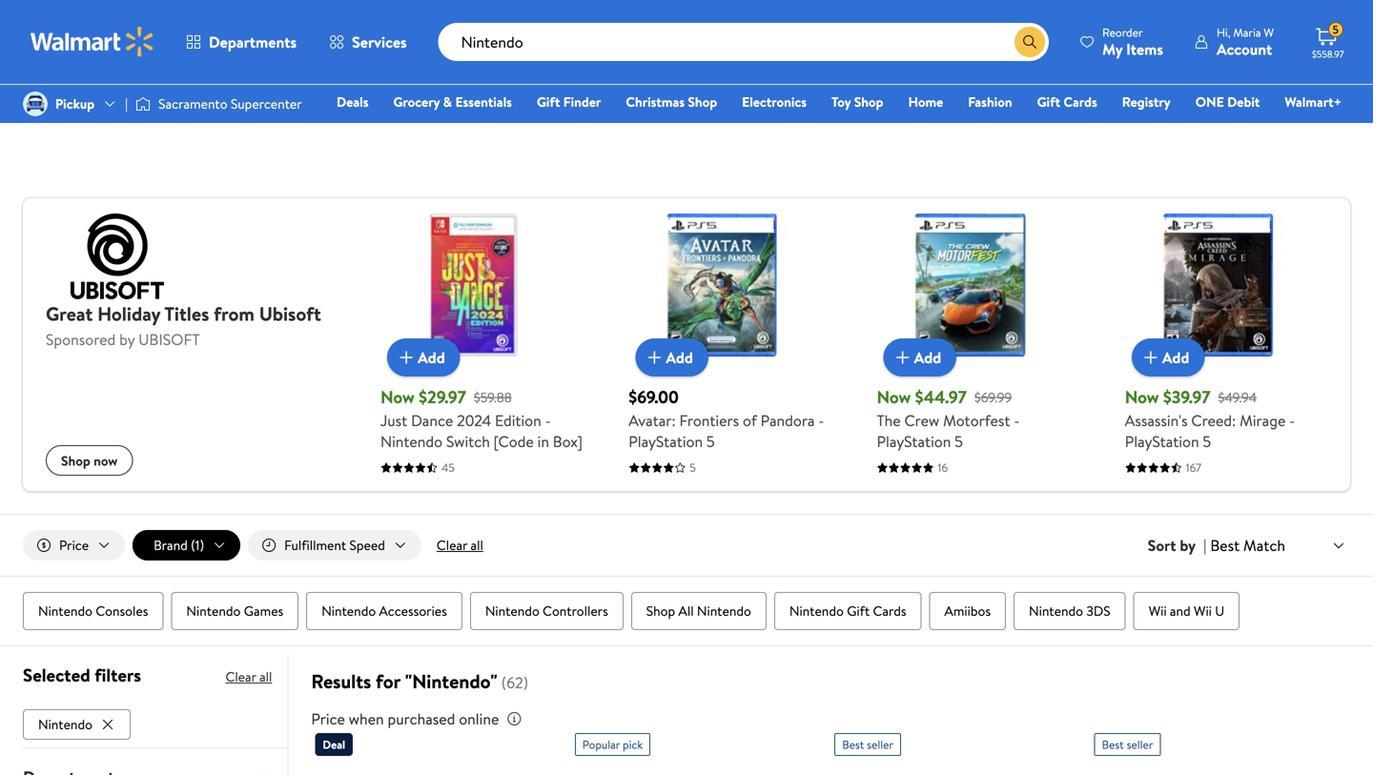 Task type: locate. For each thing, give the bounding box(es) containing it.
 image
[[23, 92, 48, 116], [136, 94, 151, 114]]

avatar:
[[629, 410, 676, 431]]

0 horizontal spatial  image
[[23, 92, 48, 116]]

1 add to cart image from the left
[[395, 346, 418, 369]]

by right the 'sort'
[[1181, 535, 1197, 556]]

best seller
[[843, 737, 894, 753], [1103, 737, 1154, 753]]

results for "nintendo" (62)
[[311, 668, 529, 695]]

0 horizontal spatial playstation
[[629, 431, 703, 452]]

- inside now $39.97 $49.94 assassin's creed: mirage - playstation 5
[[1290, 410, 1296, 431]]

playstation inside now $44.97 $69.99 the crew motorfest - playstation 5
[[877, 431, 952, 452]]

now for now $29.97
[[381, 385, 415, 409]]

home
[[909, 93, 944, 111]]

clear all inside the sort and filter section element
[[437, 536, 484, 555]]

2 add button from the left
[[636, 339, 709, 377]]

grocery & essentials link
[[385, 92, 521, 112]]

services
[[352, 31, 407, 52]]

playstation inside $69.00 avatar: frontiers of pandora - playstation 5
[[629, 431, 703, 452]]

playstation inside now $39.97 $49.94 assassin's creed: mirage - playstation 5
[[1126, 431, 1200, 452]]

[code
[[494, 431, 534, 452]]

playstation for now $39.97
[[1126, 431, 1200, 452]]

price inside dropdown button
[[59, 536, 89, 555]]

1 horizontal spatial clear
[[437, 536, 468, 555]]

3 add to cart image from the left
[[892, 346, 915, 369]]

nintendo for games
[[186, 602, 241, 621]]

clear all down nintendo games link
[[226, 668, 272, 687]]

add
[[418, 347, 445, 368], [666, 347, 694, 368], [915, 347, 942, 368], [1163, 347, 1190, 368]]

2 horizontal spatial now
[[1126, 385, 1160, 409]]

match
[[1244, 535, 1286, 556]]

1 vertical spatial clear
[[226, 668, 256, 687]]

pandora
[[761, 410, 815, 431]]

0 vertical spatial by
[[119, 329, 135, 350]]

1 add button from the left
[[388, 339, 461, 377]]

nintendo consoles
[[38, 602, 148, 621]]

best match button
[[1207, 533, 1351, 558]]

2 horizontal spatial gift
[[1038, 93, 1061, 111]]

2 add from the left
[[666, 347, 694, 368]]

nintendo games link
[[171, 593, 299, 631]]

1 horizontal spatial wii
[[1195, 602, 1213, 621]]

0 horizontal spatial wii
[[1149, 602, 1167, 621]]

0 horizontal spatial price
[[59, 536, 89, 555]]

1 horizontal spatial by
[[1181, 535, 1197, 556]]

cards left registry link
[[1064, 93, 1098, 111]]

0 vertical spatial clear
[[437, 536, 468, 555]]

shop right christmas
[[688, 93, 718, 111]]

toy shop link
[[823, 92, 893, 112]]

|
[[125, 94, 128, 113], [1204, 535, 1207, 556]]

3 playstation from the left
[[1126, 431, 1200, 452]]

maria
[[1234, 24, 1262, 41]]

now up assassin's
[[1126, 385, 1160, 409]]

best seller up the nintendo switch lite console, turquoise image
[[843, 737, 894, 753]]

3 add from the left
[[915, 347, 942, 368]]

add button up $29.97
[[388, 339, 461, 377]]

5 inside now $39.97 $49.94 assassin's creed: mirage - playstation 5
[[1204, 431, 1212, 452]]

3 add button from the left
[[884, 339, 957, 377]]

toy
[[832, 93, 851, 111]]

0 horizontal spatial by
[[119, 329, 135, 350]]

add button up "$69.00" at the left
[[636, 339, 709, 377]]

1 horizontal spatial playstation
[[877, 431, 952, 452]]

1 horizontal spatial price
[[311, 709, 345, 730]]

- inside $69.00 avatar: frontiers of pandora - playstation 5
[[819, 410, 825, 431]]

0 vertical spatial |
[[125, 94, 128, 113]]

nintendo inside the now $29.97 $59.88 just dance 2024 edition - nintendo switch [code in box]
[[381, 431, 443, 452]]

- right 'pandora' at the right of page
[[819, 410, 825, 431]]

legal information image
[[507, 712, 522, 727]]

1 horizontal spatial all
[[471, 536, 484, 555]]

0 horizontal spatial gift
[[537, 93, 560, 111]]

3 - from the left
[[1015, 410, 1020, 431]]

add up the $39.97
[[1163, 347, 1190, 368]]

clear all button down nintendo games link
[[226, 662, 272, 693]]

1 vertical spatial clear all button
[[226, 662, 272, 693]]

gift
[[537, 93, 560, 111], [1038, 93, 1061, 111], [847, 602, 870, 621]]

seller for the nintendo switch lite console, turquoise image
[[867, 737, 894, 753]]

shop now
[[61, 452, 118, 470]]

registry link
[[1114, 92, 1180, 112]]

items
[[1127, 39, 1164, 60]]

now for now $39.97
[[1126, 385, 1160, 409]]

playstation down "$69.00" at the left
[[629, 431, 703, 452]]

controllers
[[543, 602, 609, 621]]

add button for $29.97
[[388, 339, 461, 377]]

by down holiday at top
[[119, 329, 135, 350]]

1 horizontal spatial clear all
[[437, 536, 484, 555]]

add to cart image up the just
[[395, 346, 418, 369]]

add to favorites list, nintendo switch™ - oled model: super smash bros. ultimate bundle (full game download + 3 mo. nintendo switch online membership included) image
[[518, 772, 541, 776]]

1 vertical spatial |
[[1204, 535, 1207, 556]]

speed
[[350, 536, 385, 555]]

dance
[[411, 410, 453, 431]]

1 add from the left
[[418, 347, 445, 368]]

4 add button from the left
[[1132, 339, 1206, 377]]

0 vertical spatial all
[[471, 536, 484, 555]]

167
[[1187, 460, 1202, 476]]

1 horizontal spatial best
[[1103, 737, 1125, 753]]

1 horizontal spatial clear all button
[[429, 531, 491, 561]]

price up nintendo consoles
[[59, 536, 89, 555]]

add up $29.97
[[418, 347, 445, 368]]

0 horizontal spatial best seller
[[843, 737, 894, 753]]

titles
[[164, 301, 209, 327]]

applied filters section element
[[23, 663, 141, 688]]

selected
[[23, 663, 90, 688]]

0 horizontal spatial clear all button
[[226, 662, 272, 693]]

seller up nintendo switch™ lite - blue image on the bottom right of page
[[1127, 737, 1154, 753]]

1 horizontal spatial |
[[1204, 535, 1207, 556]]

0 horizontal spatial seller
[[867, 737, 894, 753]]

now $44.97 $69.99 the crew motorfest - playstation 5
[[877, 385, 1020, 452]]

add to cart image up assassin's
[[1140, 346, 1163, 369]]

45
[[442, 460, 455, 476]]

seller up the nintendo switch lite console, turquoise image
[[867, 737, 894, 753]]

add for $39.97
[[1163, 347, 1190, 368]]

deals
[[337, 93, 369, 111]]

by inside great holiday titles from ubisoft sponsored by ubisoft
[[119, 329, 135, 350]]

5 down the $39.97
[[1204, 431, 1212, 452]]

4 - from the left
[[1290, 410, 1296, 431]]

nintendo inside button
[[38, 715, 93, 734]]

playstation up the 167
[[1126, 431, 1200, 452]]

Search search field
[[439, 23, 1050, 61]]

clear all button
[[429, 531, 491, 561], [226, 662, 272, 693]]

now
[[381, 385, 415, 409], [877, 385, 912, 409], [1126, 385, 1160, 409]]

add to cart image for $39.97
[[1140, 346, 1163, 369]]

grocery & essentials
[[394, 93, 512, 111]]

0 vertical spatial clear all
[[437, 536, 484, 555]]

assassin's
[[1126, 410, 1188, 431]]

one
[[1196, 93, 1225, 111]]

add to favorites list, nintendo switch lite console, turquoise image
[[1038, 772, 1061, 776]]

the
[[877, 410, 901, 431]]

 image left pickup
[[23, 92, 48, 116]]

- right mirage
[[1290, 410, 1296, 431]]

shop left all
[[647, 602, 676, 621]]

best inside dropdown button
[[1211, 535, 1241, 556]]

toy shop
[[832, 93, 884, 111]]

- left box]
[[545, 410, 551, 431]]

0 vertical spatial price
[[59, 536, 89, 555]]

add button for $39.97
[[1132, 339, 1206, 377]]

switch
[[447, 431, 490, 452]]

online
[[459, 709, 499, 730]]

price for price when purchased online
[[311, 709, 345, 730]]

by inside the sort and filter section element
[[1181, 535, 1197, 556]]

nintendo switch™ lite - blue image
[[1095, 764, 1328, 776]]

0 horizontal spatial all
[[260, 668, 272, 687]]

nintendo for 3ds
[[1030, 602, 1084, 621]]

price up deal on the bottom of page
[[311, 709, 345, 730]]

all
[[679, 602, 694, 621]]

1 horizontal spatial now
[[877, 385, 912, 409]]

2 - from the left
[[819, 410, 825, 431]]

best seller up nintendo switch™ lite - blue image on the bottom right of page
[[1103, 737, 1154, 753]]

add button up $44.97
[[884, 339, 957, 377]]

0 horizontal spatial best
[[843, 737, 865, 753]]

clear down nintendo games link
[[226, 668, 256, 687]]

now up the
[[877, 385, 912, 409]]

add to cart image up "$69.00" at the left
[[643, 346, 666, 369]]

$69.00
[[629, 385, 679, 409]]

essentials
[[456, 93, 512, 111]]

2 now from the left
[[877, 385, 912, 409]]

add to cart image up the
[[892, 346, 915, 369]]

2 wii from the left
[[1195, 602, 1213, 621]]

5 left of
[[707, 431, 715, 452]]

cards left amiibos
[[874, 602, 907, 621]]

electronics
[[742, 93, 807, 111]]

1 vertical spatial clear all
[[226, 668, 272, 687]]

fulfillment speed button
[[248, 531, 422, 561]]

now up the just
[[381, 385, 415, 409]]

cards
[[1064, 93, 1098, 111], [874, 602, 907, 621]]

1 horizontal spatial cards
[[1064, 93, 1098, 111]]

one debit link
[[1188, 92, 1269, 112]]

popular pick
[[583, 737, 643, 753]]

1 now from the left
[[381, 385, 415, 409]]

3ds
[[1087, 602, 1111, 621]]

now inside the now $29.97 $59.88 just dance 2024 edition - nintendo switch [code in box]
[[381, 385, 415, 409]]

add for $44.97
[[915, 347, 942, 368]]

5 down frontiers
[[690, 460, 696, 476]]

best
[[1211, 535, 1241, 556], [843, 737, 865, 753], [1103, 737, 1125, 753]]

best for the nintendo switch lite console, turquoise image
[[843, 737, 865, 753]]

clear all
[[437, 536, 484, 555], [226, 668, 272, 687]]

1 vertical spatial cards
[[874, 602, 907, 621]]

playstation up '16'
[[877, 431, 952, 452]]

walmart+
[[1286, 93, 1342, 111]]

wii left and
[[1149, 602, 1167, 621]]

 image for sacramento supercenter
[[136, 94, 151, 114]]

games
[[244, 602, 284, 621]]

1 seller from the left
[[867, 737, 894, 753]]

box]
[[553, 431, 583, 452]]

4 add to cart image from the left
[[1140, 346, 1163, 369]]

home link
[[900, 92, 952, 112]]

best seller for the nintendo switch lite console, turquoise image
[[843, 737, 894, 753]]

- right motorfest
[[1015, 410, 1020, 431]]

1 vertical spatial all
[[260, 668, 272, 687]]

great holiday titles from ubisoft sponsored by ubisoft
[[46, 301, 321, 350]]

nintendo controllers link
[[470, 593, 624, 631]]

 image left the sacramento
[[136, 94, 151, 114]]

now inside now $44.97 $69.99 the crew motorfest - playstation 5
[[877, 385, 912, 409]]

shop right 'toy'
[[855, 93, 884, 111]]

2 best seller from the left
[[1103, 737, 1154, 753]]

0 horizontal spatial now
[[381, 385, 415, 409]]

add to cart image
[[395, 346, 418, 369], [643, 346, 666, 369], [892, 346, 915, 369], [1140, 346, 1163, 369]]

1 horizontal spatial seller
[[1127, 737, 1154, 753]]

walmart image
[[31, 27, 155, 57]]

nintendo for consoles
[[38, 602, 93, 621]]

1 vertical spatial price
[[311, 709, 345, 730]]

1 vertical spatial by
[[1181, 535, 1197, 556]]

1 horizontal spatial  image
[[136, 94, 151, 114]]

1 - from the left
[[545, 410, 551, 431]]

4 add from the left
[[1163, 347, 1190, 368]]

wii left u
[[1195, 602, 1213, 621]]

add up $44.97
[[915, 347, 942, 368]]

search icon image
[[1023, 34, 1038, 50]]

0 horizontal spatial cards
[[874, 602, 907, 621]]

shop all nintendo
[[647, 602, 752, 621]]

shop left now on the left bottom of the page
[[61, 452, 90, 470]]

nintendo inside "link"
[[486, 602, 540, 621]]

all
[[471, 536, 484, 555], [260, 668, 272, 687]]

| right pickup
[[125, 94, 128, 113]]

now inside now $39.97 $49.94 assassin's creed: mirage - playstation 5
[[1126, 385, 1160, 409]]

2 seller from the left
[[1127, 737, 1154, 753]]

one debit
[[1196, 93, 1261, 111]]

-
[[545, 410, 551, 431], [819, 410, 825, 431], [1015, 410, 1020, 431], [1290, 410, 1296, 431]]

0 vertical spatial cards
[[1064, 93, 1098, 111]]

by
[[119, 329, 135, 350], [1181, 535, 1197, 556]]

0 vertical spatial clear all button
[[429, 531, 491, 561]]

shop
[[688, 93, 718, 111], [855, 93, 884, 111], [61, 452, 90, 470], [647, 602, 676, 621]]

walmart+ link
[[1277, 92, 1351, 112]]

clear all button down 45
[[429, 531, 491, 561]]

ubisoft
[[259, 301, 321, 327]]

2 horizontal spatial playstation
[[1126, 431, 1200, 452]]

0 horizontal spatial |
[[125, 94, 128, 113]]

ubisoft image
[[46, 214, 189, 300]]

wii and wii u
[[1149, 602, 1225, 621]]

supercenter
[[231, 94, 302, 113]]

| left best match
[[1204, 535, 1207, 556]]

tab
[[8, 749, 288, 776]]

add to cart image for avatar:
[[643, 346, 666, 369]]

finder
[[564, 93, 601, 111]]

gift cards
[[1038, 93, 1098, 111]]

5 inside $69.00 avatar: frontiers of pandora - playstation 5
[[707, 431, 715, 452]]

1 best seller from the left
[[843, 737, 894, 753]]

price
[[59, 536, 89, 555], [311, 709, 345, 730]]

add button up the $39.97
[[1132, 339, 1206, 377]]

accessories
[[379, 602, 447, 621]]

playstation
[[629, 431, 703, 452], [877, 431, 952, 452], [1126, 431, 1200, 452]]

wii
[[1149, 602, 1167, 621], [1195, 602, 1213, 621]]

nintendo inside 'link'
[[1030, 602, 1084, 621]]

add up "$69.00" at the left
[[666, 347, 694, 368]]

2 horizontal spatial best
[[1211, 535, 1241, 556]]

1 horizontal spatial best seller
[[1103, 737, 1154, 753]]

5 right crew
[[955, 431, 964, 452]]

pickup
[[55, 94, 95, 113]]

| inside the sort and filter section element
[[1204, 535, 1207, 556]]

clear up the accessories
[[437, 536, 468, 555]]

5 inside now $44.97 $69.99 the crew motorfest - playstation 5
[[955, 431, 964, 452]]

2 add to cart image from the left
[[643, 346, 666, 369]]

2 playstation from the left
[[877, 431, 952, 452]]

3 now from the left
[[1126, 385, 1160, 409]]

clear
[[437, 536, 468, 555], [226, 668, 256, 687]]

clear all down 45
[[437, 536, 484, 555]]

gift for gift finder
[[537, 93, 560, 111]]

16
[[938, 460, 949, 476]]

1 playstation from the left
[[629, 431, 703, 452]]



Task type: vqa. For each thing, say whether or not it's contained in the screenshot.
Now
yes



Task type: describe. For each thing, give the bounding box(es) containing it.
nintendo list item
[[23, 706, 135, 740]]

all inside the sort and filter section element
[[471, 536, 484, 555]]

price button
[[23, 531, 125, 561]]

now $39.97 $49.94 assassin's creed: mirage - playstation 5
[[1126, 385, 1296, 452]]

registry
[[1123, 93, 1171, 111]]

add to cart image for $44.97
[[892, 346, 915, 369]]

- inside the now $29.97 $59.88 just dance 2024 edition - nintendo switch [code in box]
[[545, 410, 551, 431]]

$59.88
[[474, 388, 512, 407]]

$558.97
[[1313, 48, 1345, 61]]

reorder my items
[[1103, 24, 1164, 60]]

services button
[[313, 19, 423, 65]]

amiibos
[[945, 602, 991, 621]]

add button for $44.97
[[884, 339, 957, 377]]

price when purchased online
[[311, 709, 499, 730]]

$44.97
[[916, 385, 967, 409]]

creed:
[[1192, 410, 1237, 431]]

hi,
[[1217, 24, 1231, 41]]

now for now $44.97
[[877, 385, 912, 409]]

holiday
[[97, 301, 160, 327]]

$49.94
[[1219, 388, 1258, 407]]

sort and filter section element
[[0, 515, 1374, 576]]

$39.97
[[1164, 385, 1211, 409]]

great
[[46, 301, 93, 327]]

brand (1) button
[[133, 531, 241, 561]]

debit
[[1228, 93, 1261, 111]]

filters
[[95, 663, 141, 688]]

deal
[[323, 737, 346, 753]]

nintendo consoles link
[[23, 593, 164, 631]]

best for nintendo switch™ lite - blue image on the bottom right of page
[[1103, 737, 1125, 753]]

nintendo switch™ w/ neon blue & neon red joy-con™ image
[[575, 764, 808, 776]]

add button for avatar:
[[636, 339, 709, 377]]

fulfillment speed
[[284, 536, 385, 555]]

deals link
[[328, 92, 377, 112]]

pick
[[623, 737, 643, 753]]

best seller for nintendo switch™ lite - blue image on the bottom right of page
[[1103, 737, 1154, 753]]

for
[[376, 668, 401, 695]]

fulfillment
[[284, 536, 347, 555]]

add to cart image for $29.97
[[395, 346, 418, 369]]

nintendo controllers
[[486, 602, 609, 621]]

account
[[1217, 39, 1273, 60]]

0 horizontal spatial clear all
[[226, 668, 272, 687]]

consoles
[[96, 602, 148, 621]]

amiibos link
[[930, 593, 1007, 631]]

nintendo button
[[23, 710, 131, 740]]

fashion
[[969, 93, 1013, 111]]

christmas shop link
[[618, 92, 726, 112]]

now
[[94, 452, 118, 470]]

add to favorites list, nintendo switch™ lite - blue image
[[1298, 772, 1321, 776]]

electronics link
[[734, 92, 816, 112]]

nintendo 3ds link
[[1014, 593, 1127, 631]]

brand (1)
[[154, 536, 204, 555]]

nintendo for gift
[[790, 602, 844, 621]]

when
[[349, 709, 384, 730]]

nintendo accessories link
[[307, 593, 463, 631]]

1 wii from the left
[[1149, 602, 1167, 621]]

clear inside the sort and filter section element
[[437, 536, 468, 555]]

0 horizontal spatial clear
[[226, 668, 256, 687]]

crew
[[905, 410, 940, 431]]

2024
[[457, 410, 492, 431]]

nintendo for controllers
[[486, 602, 540, 621]]

edition
[[495, 410, 542, 431]]

1 horizontal spatial gift
[[847, 602, 870, 621]]

nintendo for accessories
[[322, 602, 376, 621]]

Walmart Site-Wide search field
[[439, 23, 1050, 61]]

nintendo games
[[186, 602, 284, 621]]

motorfest
[[944, 410, 1011, 431]]

- inside now $44.97 $69.99 the crew motorfest - playstation 5
[[1015, 410, 1020, 431]]

clear all button inside the sort and filter section element
[[429, 531, 491, 561]]

add for $29.97
[[418, 347, 445, 368]]

gift cards link
[[1029, 92, 1107, 112]]

selected filters
[[23, 663, 141, 688]]

gift finder link
[[529, 92, 610, 112]]

nintendo 3ds
[[1030, 602, 1111, 621]]

price for price
[[59, 536, 89, 555]]

gift finder
[[537, 93, 601, 111]]

shop all nintendo link
[[631, 593, 767, 631]]

add to favorites list, nintendo switch™ w/ neon blue & neon red joy-con™ image
[[778, 772, 801, 776]]

playstation for now $44.97
[[877, 431, 952, 452]]

and
[[1171, 602, 1191, 621]]

sacramento
[[158, 94, 228, 113]]

nintendo switch™ - oled model: super smash bros. ultimate bundle (full game download + 3 mo. nintendo switch online membership included) image
[[315, 764, 548, 776]]

sacramento supercenter
[[158, 94, 302, 113]]

nintendo switch lite console, turquoise image
[[835, 764, 1068, 776]]

fashion link
[[960, 92, 1022, 112]]

grocery
[[394, 93, 440, 111]]

seller for nintendo switch™ lite - blue image on the bottom right of page
[[1127, 737, 1154, 753]]

add for avatar:
[[666, 347, 694, 368]]

brand
[[154, 536, 188, 555]]

$69.00 avatar: frontiers of pandora - playstation 5
[[629, 385, 825, 452]]

in
[[538, 431, 550, 452]]

(62)
[[502, 673, 529, 694]]

hi, maria w account
[[1217, 24, 1275, 60]]

frontiers
[[680, 410, 740, 431]]

now $29.97 $59.88 just dance 2024 edition - nintendo switch [code in box]
[[381, 385, 583, 452]]

departments button
[[170, 19, 313, 65]]

results
[[311, 668, 371, 695]]

w
[[1265, 24, 1275, 41]]

sort by |
[[1148, 535, 1207, 556]]

shop now link
[[46, 446, 133, 476]]

from
[[214, 301, 255, 327]]

of
[[743, 410, 757, 431]]

 image for pickup
[[23, 92, 48, 116]]

christmas
[[626, 93, 685, 111]]

ubisoft
[[138, 329, 200, 350]]

5 up '$558.97' on the right
[[1333, 22, 1340, 38]]

best match
[[1211, 535, 1286, 556]]

my
[[1103, 39, 1123, 60]]

gift for gift cards
[[1038, 93, 1061, 111]]



